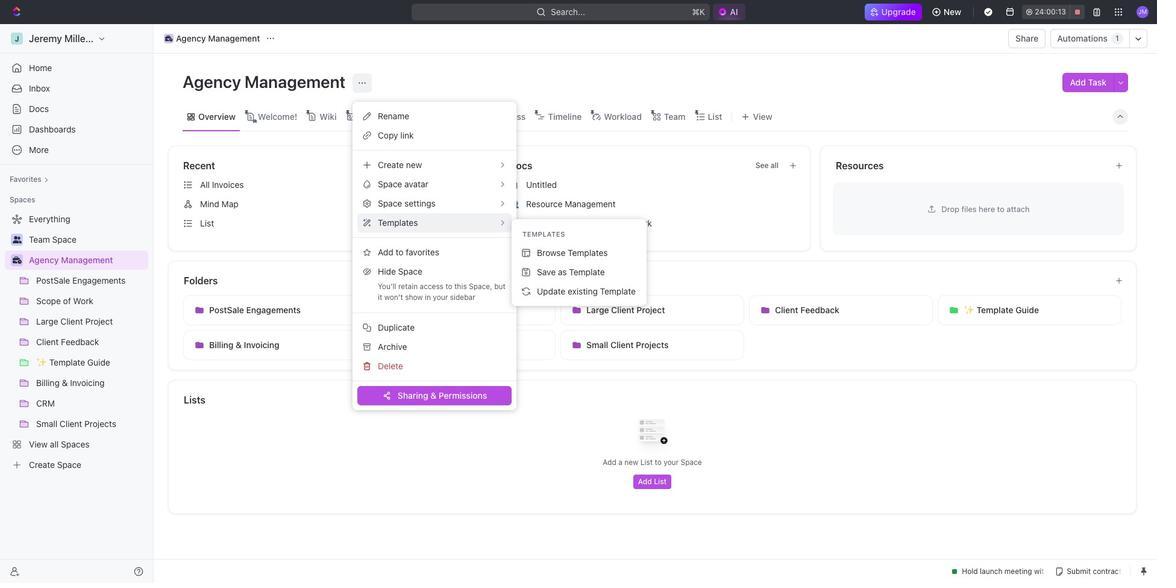 Task type: vqa. For each thing, say whether or not it's contained in the screenshot.
View
no



Task type: describe. For each thing, give the bounding box(es) containing it.
resource
[[527, 199, 563, 209]]

copy link
[[378, 130, 414, 141]]

delete
[[378, 361, 403, 372]]

space,
[[469, 282, 493, 291]]

favorites button
[[5, 172, 54, 187]]

but
[[495, 282, 506, 291]]

to inside the you'll retain access to this space, but it won't show in your sidebar
[[446, 282, 453, 291]]

24:00:13 button
[[1023, 5, 1086, 19]]

task
[[1089, 77, 1107, 87]]

sharing
[[398, 391, 429, 401]]

template for update existing template
[[600, 286, 636, 297]]

inbox
[[29, 83, 50, 93]]

update
[[537, 286, 566, 297]]

client feedback
[[776, 305, 840, 315]]

in
[[425, 293, 431, 302]]

1 vertical spatial agency management
[[183, 72, 349, 92]]

management inside tree
[[61, 255, 113, 265]]

home
[[29, 63, 52, 73]]

guide
[[1016, 305, 1040, 315]]

upgrade link
[[865, 4, 923, 21]]

a
[[619, 458, 623, 467]]

new
[[625, 458, 639, 467]]

business time image inside agency management tree
[[12, 257, 21, 264]]

billing & invoicing button
[[183, 331, 367, 361]]

update existing template
[[537, 286, 636, 297]]

save as template link
[[517, 263, 642, 282]]

sharing & permissions link
[[358, 387, 512, 406]]

wiki
[[320, 111, 337, 122]]

templates button
[[358, 214, 512, 233]]

add for add to favorites
[[378, 247, 394, 258]]

of inside button
[[425, 305, 433, 315]]

1 vertical spatial space
[[681, 458, 702, 467]]

it
[[378, 293, 383, 302]]

as
[[558, 267, 567, 277]]

lists button
[[183, 393, 1123, 408]]

retain
[[399, 282, 418, 291]]

all
[[200, 180, 210, 190]]

crm
[[398, 340, 417, 350]]

👥
[[510, 200, 519, 209]]

search...
[[551, 7, 586, 17]]

large
[[587, 305, 609, 315]]

welcome! link
[[256, 108, 297, 125]]

organizational chart
[[359, 111, 442, 122]]

favorites
[[10, 175, 41, 184]]

business time image inside agency management link
[[165, 36, 173, 42]]

client feedback button
[[750, 296, 934, 326]]

permissions
[[439, 391, 487, 401]]

agency management inside tree
[[29, 255, 113, 265]]

won't
[[385, 293, 403, 302]]

resource management
[[527, 199, 616, 209]]

& for invoicing
[[236, 340, 242, 350]]

& for permissions
[[431, 391, 437, 401]]

organizational
[[359, 111, 417, 122]]

delete link
[[358, 357, 512, 376]]

client inside 'button'
[[776, 305, 799, 315]]

you'll
[[378, 282, 397, 291]]

copy
[[378, 130, 398, 141]]

1 horizontal spatial list link
[[706, 108, 723, 125]]

map
[[222, 199, 239, 209]]

✨ template guide
[[964, 305, 1040, 315]]

add for add a new list to your space
[[603, 458, 617, 467]]

sidebar navigation
[[0, 24, 154, 584]]

scope inside button
[[398, 305, 423, 315]]

client down resource
[[527, 218, 549, 229]]

drop
[[942, 204, 960, 214]]

postsale engagements button
[[183, 296, 367, 326]]

rename link
[[358, 107, 512, 126]]

0 vertical spatial agency management
[[176, 33, 260, 43]]

small client projects
[[587, 340, 669, 350]]

list right team
[[708, 111, 723, 122]]

to up hide space
[[396, 247, 404, 258]]

team link
[[662, 108, 686, 125]]

0 horizontal spatial list link
[[179, 214, 479, 233]]

sharing & permissions
[[398, 391, 487, 401]]

0 horizontal spatial 1
[[551, 218, 555, 229]]

favorites
[[406, 247, 440, 258]]

see all
[[756, 161, 779, 170]]

organizational chart link
[[357, 108, 442, 125]]

wiki link
[[317, 108, 337, 125]]

project for 1
[[557, 218, 585, 229]]

share
[[1016, 33, 1039, 43]]

add list
[[639, 478, 667, 487]]

engagements
[[246, 305, 301, 315]]

mind
[[200, 199, 219, 209]]

1 horizontal spatial of
[[622, 218, 630, 229]]

sidebar
[[450, 293, 476, 302]]

0 vertical spatial agency
[[176, 33, 206, 43]]

project for client
[[637, 305, 666, 315]]

1 horizontal spatial scope
[[595, 218, 620, 229]]

process
[[494, 111, 526, 122]]

add task button
[[1064, 73, 1115, 92]]

save as template
[[537, 267, 605, 277]]

recent
[[183, 160, 215, 171]]

update existing template link
[[517, 282, 642, 302]]

template for save as template
[[570, 267, 605, 277]]

team
[[665, 111, 686, 122]]

mind map link
[[179, 195, 479, 214]]



Task type: locate. For each thing, give the bounding box(es) containing it.
of right a
[[622, 218, 630, 229]]

chart
[[419, 111, 442, 122]]

see all button
[[751, 159, 784, 173]]

0 vertical spatial 1
[[1116, 34, 1120, 43]]

& inside button
[[236, 340, 242, 350]]

hide space
[[378, 267, 423, 277]]

drop files here to attach
[[942, 204, 1030, 214]]

save
[[537, 267, 556, 277]]

list link down all invoices link
[[179, 214, 479, 233]]

1 vertical spatial work
[[436, 305, 456, 315]]

1 vertical spatial 1
[[551, 218, 555, 229]]

list down the mind
[[200, 218, 214, 229]]

1 vertical spatial agency management link
[[29, 251, 146, 270]]

2 vertical spatial agency
[[29, 255, 59, 265]]

2 vertical spatial agency management
[[29, 255, 113, 265]]

large client project button
[[561, 296, 745, 326]]

to left this
[[446, 282, 453, 291]]

1 vertical spatial docs
[[510, 160, 533, 171]]

1 vertical spatial of
[[425, 305, 433, 315]]

24:00:13
[[1036, 7, 1067, 16]]

mind map
[[200, 199, 239, 209]]

feedback
[[801, 305, 840, 315]]

work inside 'scope of work' button
[[436, 305, 456, 315]]

your
[[433, 293, 448, 302], [664, 458, 679, 467]]

1 vertical spatial scope
[[398, 305, 423, 315]]

welcome!
[[258, 111, 297, 122]]

1 vertical spatial project
[[637, 305, 666, 315]]

1 horizontal spatial work
[[632, 218, 652, 229]]

copy link link
[[358, 126, 512, 145]]

1 horizontal spatial business time image
[[165, 36, 173, 42]]

timeline link
[[546, 108, 582, 125]]

scope of work button
[[372, 296, 556, 326]]

add for add task
[[1071, 77, 1087, 87]]

1 horizontal spatial docs
[[510, 160, 533, 171]]

list link right team
[[706, 108, 723, 125]]

share button
[[1009, 29, 1047, 48]]

client inside button
[[611, 340, 634, 350]]

0 vertical spatial business time image
[[165, 36, 173, 42]]

untitled link
[[505, 176, 806, 195]]

invoices
[[212, 180, 244, 190]]

scope right a
[[595, 218, 620, 229]]

add inside button
[[1071, 77, 1087, 87]]

postsale
[[209, 305, 244, 315]]

0 vertical spatial project
[[557, 218, 585, 229]]

duplicate
[[378, 323, 415, 333]]

template right the ✨
[[977, 305, 1014, 315]]

overall process link
[[461, 108, 526, 125]]

list
[[708, 111, 723, 122], [200, 218, 214, 229], [641, 458, 653, 467], [654, 478, 667, 487]]

0 vertical spatial docs
[[29, 104, 49, 114]]

work
[[632, 218, 652, 229], [436, 305, 456, 315]]

to
[[998, 204, 1005, 214], [396, 247, 404, 258], [446, 282, 453, 291], [655, 458, 662, 467]]

docs inside sidebar navigation
[[29, 104, 49, 114]]

2 vertical spatial template
[[977, 305, 1014, 315]]

1
[[1116, 34, 1120, 43], [551, 218, 555, 229]]

template
[[570, 267, 605, 277], [600, 286, 636, 297], [977, 305, 1014, 315]]

agency management
[[176, 33, 260, 43], [183, 72, 349, 92], [29, 255, 113, 265]]

small
[[587, 340, 609, 350]]

client right small
[[611, 340, 634, 350]]

here
[[979, 204, 996, 214]]

1 horizontal spatial &
[[431, 391, 437, 401]]

project left a
[[557, 218, 585, 229]]

1 vertical spatial &
[[431, 391, 437, 401]]

scope down show at the left
[[398, 305, 423, 315]]

new button
[[927, 2, 969, 22]]

link
[[401, 130, 414, 141]]

list inside add list 'button'
[[654, 478, 667, 487]]

a
[[587, 218, 593, 229]]

browse templates link
[[517, 244, 642, 263]]

1 vertical spatial your
[[664, 458, 679, 467]]

work down the you'll retain access to this space, but it won't show in your sidebar
[[436, 305, 456, 315]]

& right sharing in the left of the page
[[431, 391, 437, 401]]

inbox link
[[5, 79, 148, 98]]

scope of work
[[398, 305, 456, 315]]

client left feedback
[[776, 305, 799, 315]]

no lists icon. image
[[629, 410, 677, 458]]

add for add list
[[639, 478, 652, 487]]

0 horizontal spatial space
[[398, 267, 423, 277]]

0 vertical spatial list link
[[706, 108, 723, 125]]

0 horizontal spatial business time image
[[12, 257, 21, 264]]

attach
[[1007, 204, 1030, 214]]

client right the large
[[612, 305, 635, 315]]

agency management tree
[[5, 210, 148, 475]]

projects
[[636, 340, 669, 350]]

hide
[[378, 267, 396, 277]]

1 horizontal spatial your
[[664, 458, 679, 467]]

show
[[405, 293, 423, 302]]

client inside button
[[612, 305, 635, 315]]

overall process
[[464, 111, 526, 122]]

1 down resource
[[551, 218, 555, 229]]

0 horizontal spatial templates
[[378, 218, 418, 228]]

& right billing
[[236, 340, 242, 350]]

work down untitled link at the top of page
[[632, 218, 652, 229]]

to up add list
[[655, 458, 662, 467]]

space
[[398, 267, 423, 277], [681, 458, 702, 467]]

this
[[455, 282, 467, 291]]

add to favorites link
[[358, 243, 512, 262]]

large client project
[[587, 305, 666, 315]]

1 right automations
[[1116, 34, 1120, 43]]

0 vertical spatial space
[[398, 267, 423, 277]]

project
[[557, 218, 585, 229], [637, 305, 666, 315]]

1 horizontal spatial space
[[681, 458, 702, 467]]

1 horizontal spatial 1
[[1116, 34, 1120, 43]]

0 horizontal spatial your
[[433, 293, 448, 302]]

0 horizontal spatial docs
[[29, 104, 49, 114]]

add up hide
[[378, 247, 394, 258]]

resources
[[837, 160, 884, 171]]

&
[[236, 340, 242, 350], [431, 391, 437, 401]]

template inside button
[[977, 305, 1014, 315]]

1 vertical spatial agency
[[183, 72, 241, 92]]

templates up save as template link
[[568, 248, 608, 258]]

1 horizontal spatial agency management link
[[161, 31, 263, 46]]

templates up "browse"
[[523, 230, 566, 238]]

dashboards
[[29, 124, 76, 134]]

space right no lists icon.
[[681, 458, 702, 467]]

docs down inbox
[[29, 104, 49, 114]]

automations
[[1058, 33, 1109, 43]]

add left task
[[1071, 77, 1087, 87]]

you'll retain access to this space, but it won't show in your sidebar
[[378, 282, 506, 302]]

of down in
[[425, 305, 433, 315]]

space up retain
[[398, 267, 423, 277]]

folders
[[184, 276, 218, 286]]

templates inside dropdown button
[[378, 218, 418, 228]]

2 vertical spatial templates
[[568, 248, 608, 258]]

list down add a new list to your space
[[654, 478, 667, 487]]

template up update existing template
[[570, 267, 605, 277]]

2 horizontal spatial templates
[[568, 248, 608, 258]]

0 horizontal spatial scope
[[398, 305, 423, 315]]

0 horizontal spatial agency management link
[[29, 251, 146, 270]]

agency inside tree
[[29, 255, 59, 265]]

add list button
[[634, 475, 672, 490]]

0 vertical spatial agency management link
[[161, 31, 263, 46]]

all invoices
[[200, 180, 244, 190]]

1 horizontal spatial templates
[[523, 230, 566, 238]]

0 vertical spatial &
[[236, 340, 242, 350]]

0 vertical spatial work
[[632, 218, 652, 229]]

archive link
[[358, 338, 512, 357]]

templates up add to favorites at the top left
[[378, 218, 418, 228]]

agency management link inside tree
[[29, 251, 146, 270]]

⌘k
[[693, 7, 706, 17]]

0 vertical spatial of
[[622, 218, 630, 229]]

project down folders button
[[637, 305, 666, 315]]

1 vertical spatial business time image
[[12, 257, 21, 264]]

1 vertical spatial template
[[600, 286, 636, 297]]

add down add a new list to your space
[[639, 478, 652, 487]]

docs up untitled
[[510, 160, 533, 171]]

docs link
[[5, 100, 148, 119]]

your right in
[[433, 293, 448, 302]]

template up large client project
[[600, 286, 636, 297]]

add left a
[[603, 458, 617, 467]]

small client projects button
[[561, 331, 745, 361]]

duplicate link
[[358, 318, 512, 338]]

list right the new
[[641, 458, 653, 467]]

home link
[[5, 59, 148, 78]]

0 vertical spatial template
[[570, 267, 605, 277]]

0 horizontal spatial project
[[557, 218, 585, 229]]

0 horizontal spatial work
[[436, 305, 456, 315]]

0 vertical spatial templates
[[378, 218, 418, 228]]

billing & invoicing
[[209, 340, 280, 350]]

0 horizontal spatial of
[[425, 305, 433, 315]]

resources button
[[836, 159, 1106, 173]]

0 vertical spatial scope
[[595, 218, 620, 229]]

1 vertical spatial list link
[[179, 214, 479, 233]]

project inside button
[[637, 305, 666, 315]]

your up add list
[[664, 458, 679, 467]]

1 vertical spatial templates
[[523, 230, 566, 238]]

folders button
[[183, 274, 1106, 288]]

list link
[[706, 108, 723, 125], [179, 214, 479, 233]]

your inside the you'll retain access to this space, but it won't show in your sidebar
[[433, 293, 448, 302]]

🤝
[[510, 219, 519, 228]]

to right here
[[998, 204, 1005, 214]]

add inside 'button'
[[639, 478, 652, 487]]

0 horizontal spatial &
[[236, 340, 242, 350]]

0 vertical spatial your
[[433, 293, 448, 302]]

lists
[[184, 395, 206, 406]]

add task
[[1071, 77, 1107, 87]]

see
[[756, 161, 769, 170]]

browse
[[537, 248, 566, 258]]

all invoices link
[[179, 176, 479, 195]]

access
[[420, 282, 444, 291]]

files
[[962, 204, 977, 214]]

1 horizontal spatial project
[[637, 305, 666, 315]]

client 1 project a scope of work
[[527, 218, 652, 229]]

business time image
[[165, 36, 173, 42], [12, 257, 21, 264]]



